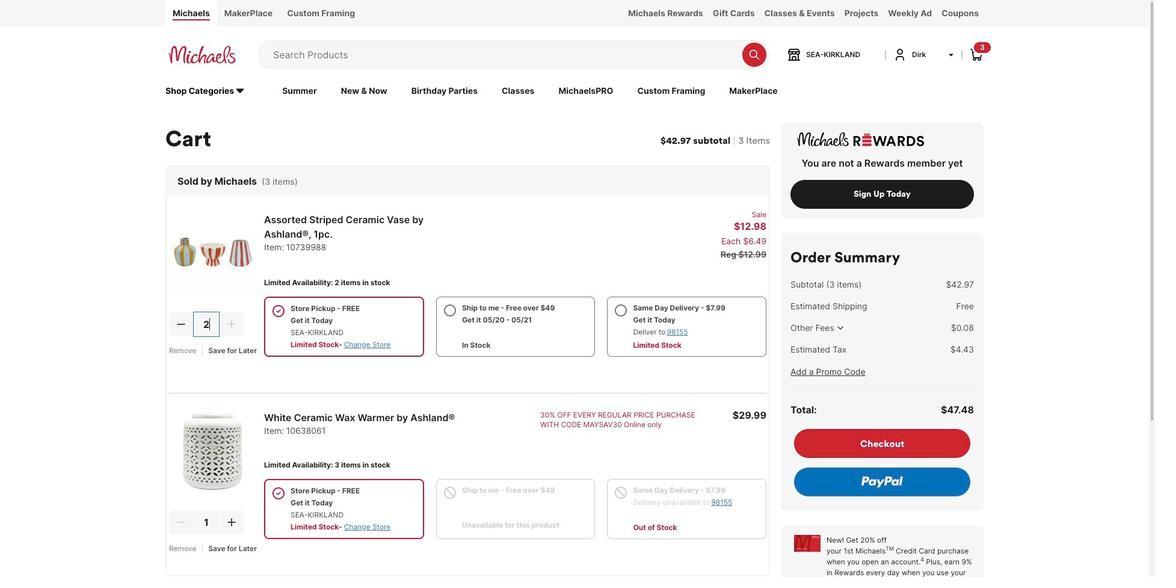 Task type: locate. For each thing, give the bounding box(es) containing it.
plcc card logo image
[[795, 535, 821, 552]]

assorted striped ceramic vase by ashland®, 1pc. image
[[169, 210, 257, 298]]

search button image
[[749, 49, 761, 61]]

mrewards_logo image
[[795, 132, 928, 146]]



Task type: vqa. For each thing, say whether or not it's contained in the screenshot.
plcc card logo
yes



Task type: describe. For each thing, give the bounding box(es) containing it.
white ceramic wax warmer by ashland® image
[[169, 408, 257, 496]]

shopping cart icon header image
[[970, 47, 984, 62]]

Number Stepper text field
[[194, 510, 219, 534]]

Search Input field
[[273, 41, 737, 69]]



